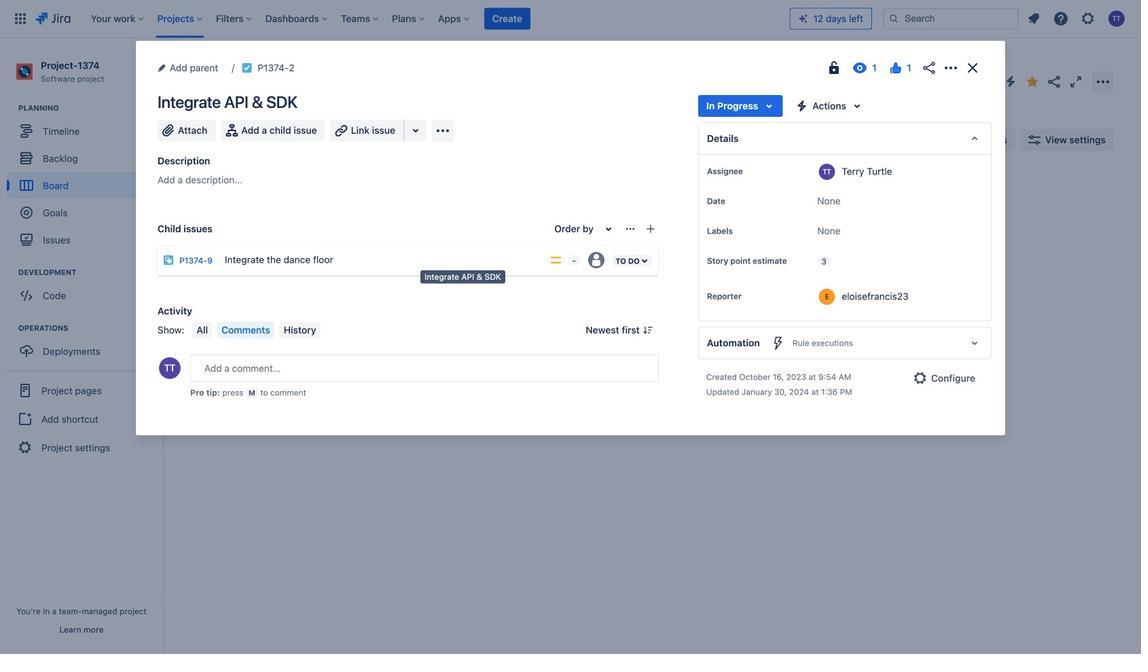 Task type: locate. For each thing, give the bounding box(es) containing it.
Add a comment… field
[[190, 355, 659, 382]]

1 heading from the top
[[18, 103, 162, 114]]

goal image
[[20, 207, 33, 219]]

2 vertical spatial heading
[[18, 323, 162, 334]]

enter full screen image
[[1068, 74, 1085, 90]]

group
[[7, 103, 162, 258], [7, 267, 162, 313], [7, 323, 162, 369], [5, 370, 158, 467]]

heading
[[18, 103, 162, 114], [18, 267, 162, 278], [18, 323, 162, 334]]

tooltip
[[421, 270, 505, 284]]

0 of 1 child issues complete image
[[521, 275, 532, 286]]

close image
[[965, 60, 981, 76]]

dialog
[[136, 41, 1006, 436]]

add people image
[[334, 132, 351, 148]]

automation element
[[698, 327, 992, 359]]

primary element
[[8, 0, 790, 38]]

issue actions image
[[625, 224, 636, 234]]

1 vertical spatial heading
[[18, 267, 162, 278]]

menu bar
[[190, 322, 323, 338]]

jira image
[[35, 11, 71, 27], [35, 11, 71, 27]]

sidebar element
[[0, 38, 163, 654]]

priority: medium image
[[549, 253, 563, 267]]

banner
[[0, 0, 1142, 38]]

3 heading from the top
[[18, 323, 162, 334]]

star p1374 board image
[[1025, 74, 1041, 90]]

0 vertical spatial heading
[[18, 103, 162, 114]]



Task type: describe. For each thing, give the bounding box(es) containing it.
copy link to issue image
[[292, 62, 303, 73]]

task image
[[393, 275, 404, 286]]

search image
[[889, 13, 900, 24]]

2 heading from the top
[[18, 267, 162, 278]]

issue type: subtask image
[[163, 255, 174, 266]]

create child image
[[645, 224, 656, 234]]

Search this board text field
[[192, 128, 254, 152]]

Search field
[[883, 8, 1019, 30]]

add app image
[[435, 123, 451, 139]]

actions image
[[943, 60, 960, 76]]

no restrictions image
[[826, 60, 843, 76]]

0 of 1 child issues complete image
[[521, 275, 532, 286]]

details element
[[698, 122, 992, 155]]

link web pages and more image
[[408, 122, 424, 139]]

task image
[[241, 63, 252, 73]]



Task type: vqa. For each thing, say whether or not it's contained in the screenshot.
the Project roles
no



